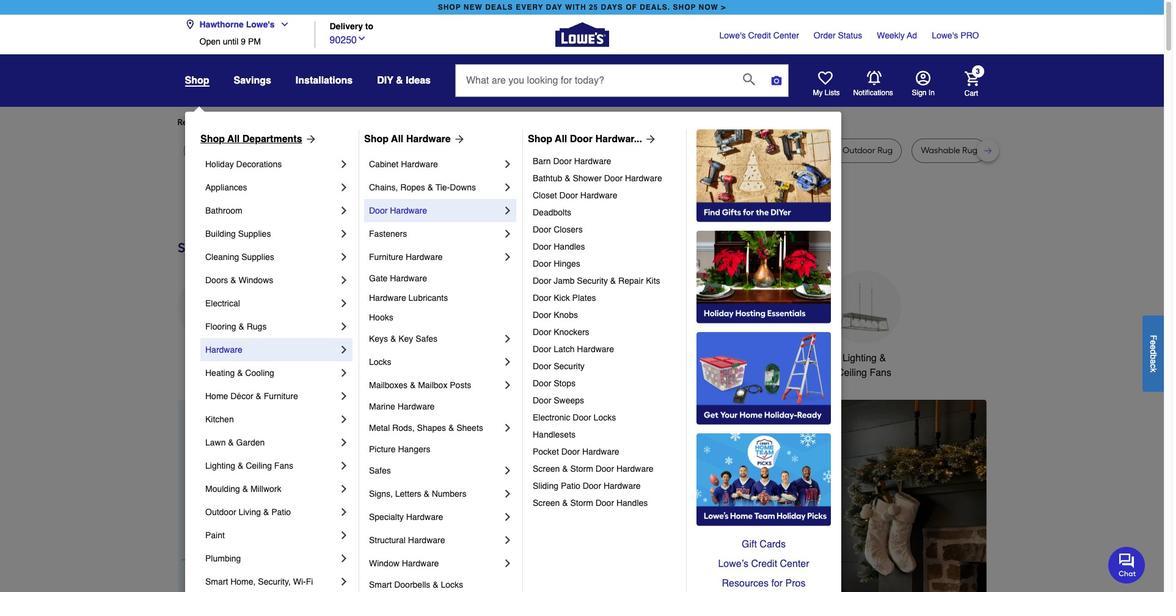Task type: describe. For each thing, give the bounding box(es) containing it.
allen for allen and roth rug
[[608, 145, 627, 156]]

signs, letters & numbers
[[369, 490, 467, 499]]

roth for rug
[[647, 145, 665, 156]]

3 area from the left
[[752, 145, 770, 156]]

smart doorbells & locks
[[369, 581, 463, 590]]

chevron right image for outdoor living & patio
[[338, 507, 350, 519]]

structural hardware link
[[369, 529, 502, 553]]

f
[[1149, 335, 1159, 340]]

christmas decorations button
[[363, 271, 437, 381]]

safes inside safes link
[[369, 466, 391, 476]]

search image
[[743, 73, 755, 85]]

chevron right image for paint
[[338, 530, 350, 542]]

screen for screen & storm door hardware
[[533, 465, 560, 474]]

hardware down mailboxes & mailbox posts
[[398, 402, 435, 412]]

1 vertical spatial lighting
[[205, 461, 235, 471]]

hardware link
[[205, 339, 338, 362]]

home,
[[231, 578, 256, 587]]

furniture inside 'link'
[[369, 252, 403, 262]]

door down the screen & storm door hardware at the bottom of the page
[[583, 482, 602, 491]]

decorations for christmas
[[374, 368, 426, 379]]

chevron right image for safes
[[502, 465, 514, 477]]

chevron right image for appliances
[[338, 182, 350, 194]]

with
[[565, 3, 587, 12]]

f e e d b a c k
[[1149, 335, 1159, 373]]

chevron right image for fasteners
[[502, 228, 514, 240]]

closet
[[533, 191, 557, 200]]

hardware lubricants
[[369, 293, 448, 303]]

shop 25 days of deals by category image
[[178, 238, 987, 258]]

0 horizontal spatial chevron down image
[[275, 20, 290, 29]]

0 horizontal spatial ceiling
[[246, 461, 272, 471]]

building supplies
[[205, 229, 271, 239]]

lowe's home improvement logo image
[[555, 8, 609, 61]]

status
[[838, 31, 863, 40]]

jamb
[[554, 276, 575, 286]]

picture hangers link
[[369, 440, 514, 460]]

hardware inside 'link'
[[406, 252, 443, 262]]

allen for allen and roth area rug
[[486, 145, 505, 156]]

door up the electronic
[[533, 396, 552, 406]]

lighting & ceiling fans link
[[205, 455, 338, 478]]

1 shop from the left
[[438, 3, 461, 12]]

& inside 'link'
[[424, 490, 430, 499]]

delivery
[[330, 22, 363, 31]]

hangers
[[398, 445, 431, 455]]

a
[[1149, 359, 1159, 364]]

chevron right image for keys & key safes
[[502, 333, 514, 345]]

washable for washable rug
[[921, 145, 961, 156]]

0 vertical spatial patio
[[561, 482, 581, 491]]

scroll to item #3 image
[[687, 591, 719, 593]]

home décor & furniture link
[[205, 385, 338, 408]]

chevron right image for cleaning supplies
[[338, 251, 350, 263]]

chevron right image for chains, ropes & tie-downs
[[502, 182, 514, 194]]

structural hardware
[[369, 536, 445, 546]]

cart
[[965, 89, 979, 97]]

chevron right image for home décor & furniture
[[338, 391, 350, 403]]

hardware down allen and roth rug
[[625, 174, 662, 183]]

installations
[[296, 75, 353, 86]]

recommended searches for you heading
[[178, 117, 987, 129]]

chevron right image for structural hardware
[[502, 535, 514, 547]]

lowe's credit center link
[[720, 29, 799, 42]]

bathtub & shower door hardware
[[533, 174, 662, 183]]

f e e d b a c k button
[[1143, 316, 1164, 392]]

door knockers link
[[533, 324, 678, 341]]

keys & key safes link
[[369, 328, 502, 351]]

door sweeps
[[533, 396, 584, 406]]

door knobs link
[[533, 307, 678, 324]]

lowe's credit center
[[718, 559, 810, 570]]

0 vertical spatial locks
[[369, 358, 392, 367]]

door latch hardware link
[[533, 341, 678, 358]]

arrow right image for shop all hardware
[[451, 133, 466, 145]]

sliding
[[533, 482, 559, 491]]

door left jamb at the left top
[[533, 276, 552, 286]]

fasteners
[[369, 229, 407, 239]]

searches
[[238, 117, 274, 128]]

and for allen and roth rug
[[629, 145, 645, 156]]

repair
[[619, 276, 644, 286]]

door inside "link"
[[533, 259, 552, 269]]

hardware up chains, ropes & tie-downs
[[401, 160, 438, 169]]

lowe's home team holiday picks. image
[[697, 434, 831, 527]]

door inside "link"
[[562, 447, 580, 457]]

handles inside screen & storm door handles link
[[617, 499, 648, 509]]

flooring & rugs link
[[205, 315, 338, 339]]

shop all hardware
[[364, 134, 451, 145]]

now
[[699, 3, 719, 12]]

storm for hardware
[[571, 465, 593, 474]]

1 e from the top
[[1149, 340, 1159, 345]]

lowe's home improvement cart image
[[965, 71, 980, 86]]

lowe's for lowe's credit center
[[720, 31, 746, 40]]

& inside lighting & ceiling fans
[[880, 353, 886, 364]]

screen for screen & storm door handles
[[533, 499, 560, 509]]

holiday decorations
[[205, 160, 282, 169]]

day
[[546, 3, 563, 12]]

you for recommended searches for you
[[289, 117, 303, 128]]

weekly
[[877, 31, 905, 40]]

furniture hardware link
[[369, 246, 502, 269]]

sliding patio door hardware link
[[533, 478, 678, 495]]

door down chains,
[[369, 206, 388, 216]]

>
[[721, 3, 726, 12]]

shop for shop all door hardwar...
[[528, 134, 553, 145]]

hardware up door security link
[[577, 345, 614, 355]]

50 percent off all artificial christmas trees, holiday lights and more. image
[[395, 400, 987, 593]]

outdoor living & patio link
[[205, 501, 338, 524]]

5 rug from the left
[[565, 145, 580, 156]]

rug rug
[[252, 145, 284, 156]]

for for searches
[[276, 117, 287, 128]]

hardware inside "link"
[[582, 447, 620, 457]]

hawthorne lowe's button
[[185, 12, 294, 37]]

structural
[[369, 536, 406, 546]]

supplies for building supplies
[[238, 229, 271, 239]]

electronic
[[533, 413, 571, 423]]

smart home, security, wi-fi link
[[205, 571, 338, 593]]

chevron right image for kitchen
[[338, 414, 350, 426]]

door down deadbolts
[[533, 225, 552, 235]]

lighting & ceiling fans inside button
[[837, 353, 892, 379]]

all for door
[[555, 134, 567, 145]]

gift cards link
[[697, 535, 831, 555]]

shop new deals every day with 25 days of deals. shop now > link
[[436, 0, 729, 15]]

25 days of deals. don't miss deals every day. same-day delivery on in-stock orders placed by 2 p m. image
[[178, 400, 375, 593]]

desk
[[439, 145, 458, 156]]

security inside "door jamb security & repair kits" link
[[577, 276, 608, 286]]

chevron right image for furniture hardware
[[502, 251, 514, 263]]

letters
[[395, 490, 422, 499]]

Search Query text field
[[456, 65, 733, 97]]

hardware down bathtub & shower door hardware
[[581, 191, 618, 200]]

camera image
[[771, 75, 783, 87]]

lighting inside lighting & ceiling fans
[[843, 353, 877, 364]]

chevron right image for door hardware
[[502, 205, 514, 217]]

heating & cooling link
[[205, 362, 338, 385]]

diy
[[377, 75, 393, 86]]

chevron right image for metal rods, shapes & sheets
[[502, 422, 514, 435]]

chevron right image for flooring & rugs
[[338, 321, 350, 333]]

my
[[813, 89, 823, 97]]

hardware down signs, letters & numbers
[[406, 513, 443, 523]]

washable area rug
[[710, 145, 788, 156]]

indoor
[[816, 145, 841, 156]]

picture
[[369, 445, 396, 455]]

posts
[[450, 381, 471, 391]]

washable rug
[[921, 145, 978, 156]]

mailboxes & mailbox posts
[[369, 381, 471, 391]]

roth for area
[[525, 145, 542, 156]]

sign
[[912, 89, 927, 97]]

safes inside keys & key safes link
[[416, 334, 438, 344]]

holiday hosting essentials. image
[[697, 231, 831, 324]]

numbers
[[432, 490, 467, 499]]

holiday decorations link
[[205, 153, 338, 176]]

tools inside outdoor tools & equipment
[[589, 353, 612, 364]]

appliances inside button
[[190, 353, 238, 364]]

1 vertical spatial fans
[[274, 461, 293, 471]]

shapes
[[417, 424, 446, 433]]

kitchen for kitchen
[[205, 415, 234, 425]]

doors & windows link
[[205, 269, 338, 292]]

hardware up hardware lubricants
[[390, 274, 427, 284]]

sheets
[[457, 424, 483, 433]]

christmas
[[378, 353, 422, 364]]

lowe's for lowe's pro
[[932, 31, 959, 40]]

rugs
[[247, 322, 267, 332]]

storm for handles
[[571, 499, 593, 509]]

fans inside lighting & ceiling fans
[[870, 368, 892, 379]]

gate hardware
[[369, 274, 427, 284]]

chevron right image for locks
[[502, 356, 514, 369]]

chevron right image for lawn & garden
[[338, 437, 350, 449]]

and for allen and roth area rug
[[507, 145, 523, 156]]

chevron right image for holiday decorations
[[338, 158, 350, 171]]

0 vertical spatial appliances
[[205, 183, 247, 193]]

cabinet hardware
[[369, 160, 438, 169]]

hardware up the smart doorbells & locks at the bottom of the page
[[402, 559, 439, 569]]

delivery to
[[330, 22, 374, 31]]

wi-
[[293, 578, 306, 587]]

pocket
[[533, 447, 559, 457]]

order
[[814, 31, 836, 40]]

b
[[1149, 355, 1159, 359]]

outdoor for outdoor living & patio
[[205, 508, 236, 518]]

doors & windows
[[205, 276, 273, 285]]

0 horizontal spatial patio
[[271, 508, 291, 518]]

chevron right image for lighting & ceiling fans
[[338, 460, 350, 472]]



Task type: vqa. For each thing, say whether or not it's contained in the screenshot.
Contact
no



Task type: locate. For each thing, give the bounding box(es) containing it.
smart for smart home
[[744, 353, 770, 364]]

kitchen faucets
[[458, 353, 528, 364]]

chevron right image for heating & cooling
[[338, 367, 350, 380]]

handles down sliding patio door hardware link
[[617, 499, 648, 509]]

2 rug from the left
[[252, 145, 267, 156]]

patio right sliding
[[561, 482, 581, 491]]

shop left new at the top of page
[[438, 3, 461, 12]]

resources for pros link
[[697, 575, 831, 593]]

0 vertical spatial credit
[[749, 31, 771, 40]]

decorations inside button
[[374, 368, 426, 379]]

3 rug from the left
[[269, 145, 284, 156]]

1 horizontal spatial washable
[[921, 145, 961, 156]]

marine hardware link
[[369, 397, 514, 417]]

1 vertical spatial arrow right image
[[964, 507, 976, 519]]

shop up 5x8
[[200, 134, 225, 145]]

location image
[[185, 20, 195, 29]]

1 horizontal spatial safes
[[416, 334, 438, 344]]

0 horizontal spatial washable
[[710, 145, 750, 156]]

stops
[[554, 379, 576, 389]]

arrow right image inside shop all departments link
[[302, 133, 317, 145]]

arrow right image up cabinet hardware link
[[451, 133, 466, 145]]

get your home holiday-ready. image
[[697, 333, 831, 425]]

shop all departments link
[[200, 132, 317, 147]]

window hardware link
[[369, 553, 502, 576]]

chevron right image
[[502, 182, 514, 194], [338, 251, 350, 263], [338, 298, 350, 310], [338, 321, 350, 333], [502, 333, 514, 345], [338, 344, 350, 356], [502, 356, 514, 369], [338, 367, 350, 380], [502, 380, 514, 392], [502, 422, 514, 435], [338, 483, 350, 496], [502, 535, 514, 547]]

storm inside 'screen & storm door hardware' link
[[571, 465, 593, 474]]

roth up bathtub & shower door hardware link
[[647, 145, 665, 156]]

3 shop from the left
[[528, 134, 553, 145]]

decorations for holiday
[[236, 160, 282, 169]]

tools
[[296, 353, 319, 364], [589, 353, 612, 364]]

1 horizontal spatial for
[[385, 117, 396, 128]]

0 horizontal spatial all
[[227, 134, 240, 145]]

safes down picture
[[369, 466, 391, 476]]

for for suggestions
[[385, 117, 396, 128]]

1 horizontal spatial arrow right image
[[964, 507, 976, 519]]

door down door knobs
[[533, 328, 552, 337]]

1 horizontal spatial locks
[[441, 581, 463, 590]]

outdoor inside outdoor tools & equipment
[[551, 353, 586, 364]]

lowe's wishes you and your family a happy hanukkah. image
[[178, 195, 987, 226]]

1 vertical spatial security
[[554, 362, 585, 372]]

None search field
[[455, 64, 789, 108]]

1 horizontal spatial lowe's
[[720, 31, 746, 40]]

handlesets link
[[533, 427, 678, 444]]

1 vertical spatial lighting & ceiling fans
[[205, 461, 293, 471]]

2 horizontal spatial locks
[[594, 413, 616, 423]]

cleaning
[[205, 252, 239, 262]]

e
[[1149, 340, 1159, 345], [1149, 345, 1159, 350]]

e up b
[[1149, 345, 1159, 350]]

door down recommended searches for you heading
[[570, 134, 593, 145]]

door inside "link"
[[533, 328, 552, 337]]

barn door hardware link
[[533, 153, 678, 170]]

6 rug from the left
[[667, 145, 682, 156]]

1 horizontal spatial lighting
[[843, 353, 877, 364]]

screen down the pocket
[[533, 465, 560, 474]]

2 horizontal spatial lowe's
[[932, 31, 959, 40]]

picture hangers
[[369, 445, 431, 455]]

safes right key
[[416, 334, 438, 344]]

cards
[[760, 540, 786, 551]]

chevron right image for moulding & millwork
[[338, 483, 350, 496]]

moulding
[[205, 485, 240, 494]]

bathroom
[[205, 206, 242, 216], [658, 353, 700, 364]]

lowe's home improvement lists image
[[818, 71, 833, 86]]

8 rug from the left
[[878, 145, 893, 156]]

allen down hardwar...
[[608, 145, 627, 156]]

arrow right image inside shop all hardware link
[[451, 133, 466, 145]]

all inside shop all door hardwar... link
[[555, 134, 567, 145]]

signs,
[[369, 490, 393, 499]]

supplies for cleaning supplies
[[242, 252, 274, 262]]

0 horizontal spatial decorations
[[236, 160, 282, 169]]

door down door handles
[[533, 259, 552, 269]]

decorations down the rug rug
[[236, 160, 282, 169]]

outdoor down moulding
[[205, 508, 236, 518]]

kitchen up lawn
[[205, 415, 234, 425]]

new
[[464, 3, 483, 12]]

0 horizontal spatial arrow right image
[[302, 133, 317, 145]]

1 horizontal spatial decorations
[[374, 368, 426, 379]]

0 vertical spatial bathroom
[[205, 206, 242, 216]]

chevron right image for smart home, security, wi-fi
[[338, 576, 350, 589]]

security inside door security link
[[554, 362, 585, 372]]

bathroom inside button
[[658, 353, 700, 364]]

1 tools from the left
[[296, 353, 319, 364]]

e up d
[[1149, 340, 1159, 345]]

hardware lubricants link
[[369, 289, 514, 308]]

hardware up desk
[[406, 134, 451, 145]]

0 vertical spatial arrow right image
[[642, 133, 657, 145]]

1 vertical spatial bathroom
[[658, 353, 700, 364]]

ad
[[907, 31, 918, 40]]

arrow right image for shop all departments
[[302, 133, 317, 145]]

1 horizontal spatial kitchen
[[458, 353, 491, 364]]

0 horizontal spatial you
[[289, 117, 303, 128]]

0 horizontal spatial smart
[[205, 578, 228, 587]]

shop inside shop all departments link
[[200, 134, 225, 145]]

chevron right image for specialty hardware
[[502, 512, 514, 524]]

door left the 'knobs' at the bottom of page
[[533, 311, 552, 320]]

resources
[[722, 579, 769, 590]]

0 vertical spatial lighting
[[843, 353, 877, 364]]

door right closet
[[560, 191, 578, 200]]

1 vertical spatial patio
[[271, 508, 291, 518]]

kitchen up posts
[[458, 353, 491, 364]]

lowe's down >
[[720, 31, 746, 40]]

shop for shop all hardware
[[364, 134, 389, 145]]

center for lowe's credit center
[[780, 559, 810, 570]]

furniture up kitchen link
[[264, 392, 298, 402]]

2 shop from the left
[[364, 134, 389, 145]]

for left pros
[[772, 579, 783, 590]]

for up 'departments' at left top
[[276, 117, 287, 128]]

0 horizontal spatial area
[[312, 145, 331, 156]]

0 horizontal spatial shop
[[438, 3, 461, 12]]

1 horizontal spatial fans
[[870, 368, 892, 379]]

2 tools from the left
[[589, 353, 612, 364]]

1 horizontal spatial bathroom
[[658, 353, 700, 364]]

appliances up heating
[[190, 353, 238, 364]]

1 horizontal spatial ceiling
[[837, 368, 867, 379]]

kits
[[646, 276, 660, 286]]

locks link
[[369, 351, 502, 374]]

0 horizontal spatial lighting & ceiling fans
[[205, 461, 293, 471]]

2 storm from the top
[[571, 499, 593, 509]]

locks down keys
[[369, 358, 392, 367]]

1 shop from the left
[[200, 134, 225, 145]]

1 horizontal spatial allen
[[608, 145, 627, 156]]

door security link
[[533, 358, 678, 375]]

2 roth from the left
[[647, 145, 665, 156]]

savings
[[234, 75, 271, 86]]

door hardware link
[[369, 199, 502, 222]]

1 horizontal spatial furniture
[[369, 252, 403, 262]]

3 all from the left
[[555, 134, 567, 145]]

bathroom button
[[642, 271, 715, 366]]

chevron right image for mailboxes & mailbox posts
[[502, 380, 514, 392]]

chevron right image for window hardware
[[502, 558, 514, 570]]

arrow right image
[[642, 133, 657, 145], [964, 507, 976, 519]]

hardware down ropes at the left of page
[[390, 206, 427, 216]]

1 vertical spatial appliances
[[190, 353, 238, 364]]

screen
[[533, 465, 560, 474], [533, 499, 560, 509]]

door left kick
[[533, 293, 552, 303]]

security down door latch hardware
[[554, 362, 585, 372]]

you for more suggestions for you
[[397, 117, 412, 128]]

gift
[[742, 540, 757, 551]]

0 vertical spatial handles
[[554, 242, 585, 252]]

locks up handlesets link
[[594, 413, 616, 423]]

lubricants
[[409, 293, 448, 303]]

2 e from the top
[[1149, 345, 1159, 350]]

shop new deals every day with 25 days of deals. shop now >
[[438, 3, 726, 12]]

2 arrow right image from the left
[[451, 133, 466, 145]]

shop all door hardwar... link
[[528, 132, 657, 147]]

& inside outdoor tools & equipment
[[614, 353, 621, 364]]

garden
[[236, 438, 265, 448]]

1 horizontal spatial patio
[[561, 482, 581, 491]]

hardware up "window hardware" link
[[408, 536, 445, 546]]

outdoor
[[843, 145, 876, 156]]

allen and roth area rug
[[486, 145, 580, 156]]

screen & storm door handles
[[533, 499, 648, 509]]

0 horizontal spatial tools
[[296, 353, 319, 364]]

1 screen from the top
[[533, 465, 560, 474]]

lowe's home improvement notification center image
[[867, 71, 882, 85]]

chevron down image inside 90250 button
[[357, 33, 367, 43]]

1 vertical spatial decorations
[[374, 368, 426, 379]]

2 horizontal spatial shop
[[528, 134, 553, 145]]

smart home
[[744, 353, 799, 364]]

0 vertical spatial kitchen
[[458, 353, 491, 364]]

for up shop all hardware
[[385, 117, 396, 128]]

chevron right image for bathroom
[[338, 205, 350, 217]]

1 vertical spatial kitchen
[[205, 415, 234, 425]]

90250 button
[[330, 32, 367, 47]]

living
[[239, 508, 261, 518]]

door down sliding patio door hardware link
[[596, 499, 614, 509]]

3
[[976, 67, 980, 76]]

1 horizontal spatial shop
[[673, 3, 696, 12]]

1 horizontal spatial shop
[[364, 134, 389, 145]]

door down sweeps
[[573, 413, 592, 423]]

door security
[[533, 362, 585, 372]]

deadbolts
[[533, 208, 572, 218]]

lowe's home improvement account image
[[916, 71, 931, 86]]

find gifts for the diyer. image
[[697, 130, 831, 222]]

1 vertical spatial screen
[[533, 499, 560, 509]]

diy & ideas
[[377, 75, 431, 86]]

chevron right image for electrical
[[338, 298, 350, 310]]

chat invite button image
[[1109, 547, 1146, 584]]

0 horizontal spatial safes
[[369, 466, 391, 476]]

door up the closet door hardware link
[[604, 174, 623, 183]]

hardware down handlesets link
[[582, 447, 620, 457]]

0 vertical spatial supplies
[[238, 229, 271, 239]]

0 horizontal spatial for
[[276, 117, 287, 128]]

credit for lowe's
[[751, 559, 778, 570]]

storm inside screen & storm door handles link
[[571, 499, 593, 509]]

supplies up "cleaning supplies"
[[238, 229, 271, 239]]

tools up equipment
[[589, 353, 612, 364]]

order status link
[[814, 29, 863, 42]]

all inside shop all hardware link
[[391, 134, 404, 145]]

1 horizontal spatial tools
[[589, 353, 612, 364]]

window
[[369, 559, 400, 569]]

all inside shop all departments link
[[227, 134, 240, 145]]

shop left now
[[673, 3, 696, 12]]

you up shop all hardware
[[397, 117, 412, 128]]

outdoor for outdoor tools & equipment
[[551, 353, 586, 364]]

hardware down flooring
[[205, 345, 242, 355]]

shop for shop all departments
[[200, 134, 225, 145]]

shop all door hardwar...
[[528, 134, 642, 145]]

2 horizontal spatial all
[[555, 134, 567, 145]]

lowe's inside lowe's credit center link
[[720, 31, 746, 40]]

9 rug from the left
[[963, 145, 978, 156]]

hinges
[[554, 259, 581, 269]]

0 horizontal spatial bathroom
[[205, 206, 242, 216]]

knobs
[[554, 311, 578, 320]]

chevron right image for cabinet hardware
[[502, 158, 514, 171]]

chevron right image for plumbing
[[338, 553, 350, 565]]

1 horizontal spatial area
[[544, 145, 563, 156]]

smart for smart home, security, wi-fi
[[205, 578, 228, 587]]

2 horizontal spatial area
[[752, 145, 770, 156]]

tools down flooring & rugs link
[[296, 353, 319, 364]]

1 rug from the left
[[193, 145, 208, 156]]

2 and from the left
[[629, 145, 645, 156]]

1 horizontal spatial you
[[397, 117, 412, 128]]

rug 5x8
[[193, 145, 224, 156]]

1 horizontal spatial smart
[[369, 581, 392, 590]]

1 vertical spatial handles
[[617, 499, 648, 509]]

chevron down image
[[275, 20, 290, 29], [357, 33, 367, 43]]

1 vertical spatial center
[[780, 559, 810, 570]]

1 and from the left
[[507, 145, 523, 156]]

0 vertical spatial chevron down image
[[275, 20, 290, 29]]

hardware down the fasteners link
[[406, 252, 443, 262]]

1 horizontal spatial handles
[[617, 499, 648, 509]]

shop down more suggestions for you link
[[364, 134, 389, 145]]

1 vertical spatial home
[[205, 392, 228, 402]]

security up plates
[[577, 276, 608, 286]]

lowe's credit center link
[[697, 555, 831, 575]]

hardware up screen & storm door handles link
[[604, 482, 641, 491]]

1 storm from the top
[[571, 465, 593, 474]]

you left more
[[289, 117, 303, 128]]

1 all from the left
[[227, 134, 240, 145]]

0 vertical spatial storm
[[571, 465, 593, 474]]

1 horizontal spatial outdoor
[[551, 353, 586, 364]]

1 allen from the left
[[486, 145, 505, 156]]

0 vertical spatial furniture
[[369, 252, 403, 262]]

ideas
[[406, 75, 431, 86]]

ceiling inside lighting & ceiling fans
[[837, 368, 867, 379]]

flooring & rugs
[[205, 322, 267, 332]]

1 vertical spatial locks
[[594, 413, 616, 423]]

smart for smart doorbells & locks
[[369, 581, 392, 590]]

credit up search icon
[[749, 31, 771, 40]]

door down handlesets
[[562, 447, 580, 457]]

credit inside 'link'
[[751, 559, 778, 570]]

appliances down holiday
[[205, 183, 247, 193]]

patio down moulding & millwork link at the bottom left of page
[[271, 508, 291, 518]]

0 horizontal spatial outdoor
[[205, 508, 236, 518]]

1 arrow right image from the left
[[302, 133, 317, 145]]

screen down sliding
[[533, 499, 560, 509]]

decorations down christmas
[[374, 368, 426, 379]]

open until 9 pm
[[200, 37, 261, 46]]

1 horizontal spatial arrow right image
[[451, 133, 466, 145]]

electronic door locks
[[533, 413, 616, 423]]

furniture hardware
[[369, 252, 443, 262]]

0 horizontal spatial handles
[[554, 242, 585, 252]]

0 vertical spatial lighting & ceiling fans
[[837, 353, 892, 379]]

cabinet
[[369, 160, 399, 169]]

0 vertical spatial home
[[773, 353, 799, 364]]

door up door stops
[[533, 362, 552, 372]]

0 vertical spatial outdoor
[[551, 353, 586, 364]]

for
[[276, 117, 287, 128], [385, 117, 396, 128], [772, 579, 783, 590]]

handles down closers
[[554, 242, 585, 252]]

2 shop from the left
[[673, 3, 696, 12]]

0 vertical spatial fans
[[870, 368, 892, 379]]

shop all hardware link
[[364, 132, 466, 147]]

all up furniture
[[391, 134, 404, 145]]

1 horizontal spatial roth
[[647, 145, 665, 156]]

0 horizontal spatial and
[[507, 145, 523, 156]]

2 screen from the top
[[533, 499, 560, 509]]

furniture up gate
[[369, 252, 403, 262]]

all up 'barn door hardware'
[[555, 134, 567, 145]]

lawn
[[205, 438, 226, 448]]

all for hardware
[[391, 134, 404, 145]]

shop up allen and roth area rug
[[528, 134, 553, 145]]

storm up "sliding patio door hardware"
[[571, 465, 593, 474]]

door left latch
[[533, 345, 552, 355]]

2 area from the left
[[544, 145, 563, 156]]

smart inside "button"
[[744, 353, 770, 364]]

allen and roth rug
[[608, 145, 682, 156]]

1 horizontal spatial lighting & ceiling fans
[[837, 353, 892, 379]]

2 all from the left
[[391, 134, 404, 145]]

mailboxes & mailbox posts link
[[369, 374, 502, 397]]

0 horizontal spatial fans
[[274, 461, 293, 471]]

0 horizontal spatial roth
[[525, 145, 542, 156]]

arrow right image
[[302, 133, 317, 145], [451, 133, 466, 145]]

all down recommended searches for you
[[227, 134, 240, 145]]

door up door hinges
[[533, 242, 552, 252]]

hardware up "hooks"
[[369, 293, 406, 303]]

0 vertical spatial security
[[577, 276, 608, 286]]

washable for washable area rug
[[710, 145, 750, 156]]

0 horizontal spatial kitchen
[[205, 415, 234, 425]]

1 vertical spatial chevron down image
[[357, 33, 367, 43]]

1 vertical spatial furniture
[[264, 392, 298, 402]]

outdoor up equipment
[[551, 353, 586, 364]]

gift cards
[[742, 540, 786, 551]]

2 vertical spatial locks
[[441, 581, 463, 590]]

center up pros
[[780, 559, 810, 570]]

bathroom link
[[205, 199, 338, 222]]

arrow right image inside shop all door hardwar... link
[[642, 133, 657, 145]]

credit for lowe's
[[749, 31, 771, 40]]

lowe's up pm
[[246, 20, 275, 29]]

2 horizontal spatial for
[[772, 579, 783, 590]]

1 washable from the left
[[710, 145, 750, 156]]

90250
[[330, 35, 357, 46]]

door knockers
[[533, 328, 590, 337]]

sliding patio door hardware
[[533, 482, 641, 491]]

lowe's credit center
[[720, 31, 799, 40]]

2 allen from the left
[[608, 145, 627, 156]]

center for lowe's credit center
[[774, 31, 799, 40]]

recommended
[[178, 117, 236, 128]]

supplies up the windows
[[242, 252, 274, 262]]

0 horizontal spatial shop
[[200, 134, 225, 145]]

door hinges
[[533, 259, 581, 269]]

door hardware
[[369, 206, 427, 216]]

chevron right image for signs, letters & numbers
[[502, 488, 514, 501]]

locks down "window hardware" link
[[441, 581, 463, 590]]

kitchen inside button
[[458, 353, 491, 364]]

2 you from the left
[[397, 117, 412, 128]]

chevron right image for hardware
[[338, 344, 350, 356]]

1 vertical spatial credit
[[751, 559, 778, 570]]

allen right desk
[[486, 145, 505, 156]]

tie-
[[436, 183, 450, 193]]

home inside "button"
[[773, 353, 799, 364]]

shop inside shop all door hardwar... link
[[528, 134, 553, 145]]

my lists
[[813, 89, 840, 97]]

door up sliding patio door hardware link
[[596, 465, 614, 474]]

kitchen for kitchen faucets
[[458, 353, 491, 364]]

roth up the barn
[[525, 145, 542, 156]]

center inside 'link'
[[780, 559, 810, 570]]

hardware up bathtub & shower door hardware
[[574, 156, 611, 166]]

locks
[[369, 358, 392, 367], [594, 413, 616, 423], [441, 581, 463, 590]]

days
[[601, 3, 623, 12]]

chevron right image for doors & windows
[[338, 274, 350, 287]]

hardware down pocket door hardware "link"
[[617, 465, 654, 474]]

weekly ad
[[877, 31, 918, 40]]

all for departments
[[227, 134, 240, 145]]

1 horizontal spatial home
[[773, 353, 799, 364]]

arrow right image down more
[[302, 133, 317, 145]]

door left stops
[[533, 379, 552, 389]]

door jamb security & repair kits link
[[533, 273, 678, 290]]

outdoor
[[551, 353, 586, 364], [205, 508, 236, 518]]

lowe's pro link
[[932, 29, 980, 42]]

door hinges link
[[533, 256, 678, 273]]

0 horizontal spatial home
[[205, 392, 228, 402]]

2 washable from the left
[[921, 145, 961, 156]]

specialty hardware
[[369, 513, 443, 523]]

storm down "sliding patio door hardware"
[[571, 499, 593, 509]]

paint link
[[205, 524, 338, 548]]

1 horizontal spatial and
[[629, 145, 645, 156]]

0 horizontal spatial allen
[[486, 145, 505, 156]]

shop inside shop all hardware link
[[364, 134, 389, 145]]

0 horizontal spatial furniture
[[264, 392, 298, 402]]

handles inside door handles link
[[554, 242, 585, 252]]

1 vertical spatial storm
[[571, 499, 593, 509]]

chevron right image
[[338, 158, 350, 171], [502, 158, 514, 171], [338, 182, 350, 194], [338, 205, 350, 217], [502, 205, 514, 217], [338, 228, 350, 240], [502, 228, 514, 240], [502, 251, 514, 263], [338, 274, 350, 287], [338, 391, 350, 403], [338, 414, 350, 426], [338, 437, 350, 449], [338, 460, 350, 472], [502, 465, 514, 477], [502, 488, 514, 501], [338, 507, 350, 519], [502, 512, 514, 524], [338, 530, 350, 542], [338, 553, 350, 565], [502, 558, 514, 570], [338, 576, 350, 589]]

1 vertical spatial outdoor
[[205, 508, 236, 518]]

4 rug from the left
[[333, 145, 348, 156]]

gate
[[369, 274, 388, 284]]

door right the barn
[[553, 156, 572, 166]]

mailbox
[[418, 381, 448, 391]]

chevron right image for building supplies
[[338, 228, 350, 240]]

1 you from the left
[[289, 117, 303, 128]]

0 horizontal spatial arrow right image
[[642, 133, 657, 145]]

0 vertical spatial decorations
[[236, 160, 282, 169]]

marine hardware
[[369, 402, 435, 412]]

credit up resources for pros link
[[751, 559, 778, 570]]

electrical link
[[205, 292, 338, 315]]

lowe's inside hawthorne lowe's button
[[246, 20, 275, 29]]

0 horizontal spatial locks
[[369, 358, 392, 367]]

lowe's inside lowe's pro link
[[932, 31, 959, 40]]

arrow left image
[[405, 507, 417, 519]]

center left the order
[[774, 31, 799, 40]]

0 horizontal spatial lowe's
[[246, 20, 275, 29]]

1 roth from the left
[[525, 145, 542, 156]]

smart home, security, wi-fi
[[205, 578, 313, 587]]

1 area from the left
[[312, 145, 331, 156]]

lowe's left pro
[[932, 31, 959, 40]]

7 rug from the left
[[772, 145, 788, 156]]

door stops link
[[533, 375, 678, 392]]

windows
[[239, 276, 273, 285]]

closet door hardware
[[533, 191, 618, 200]]



